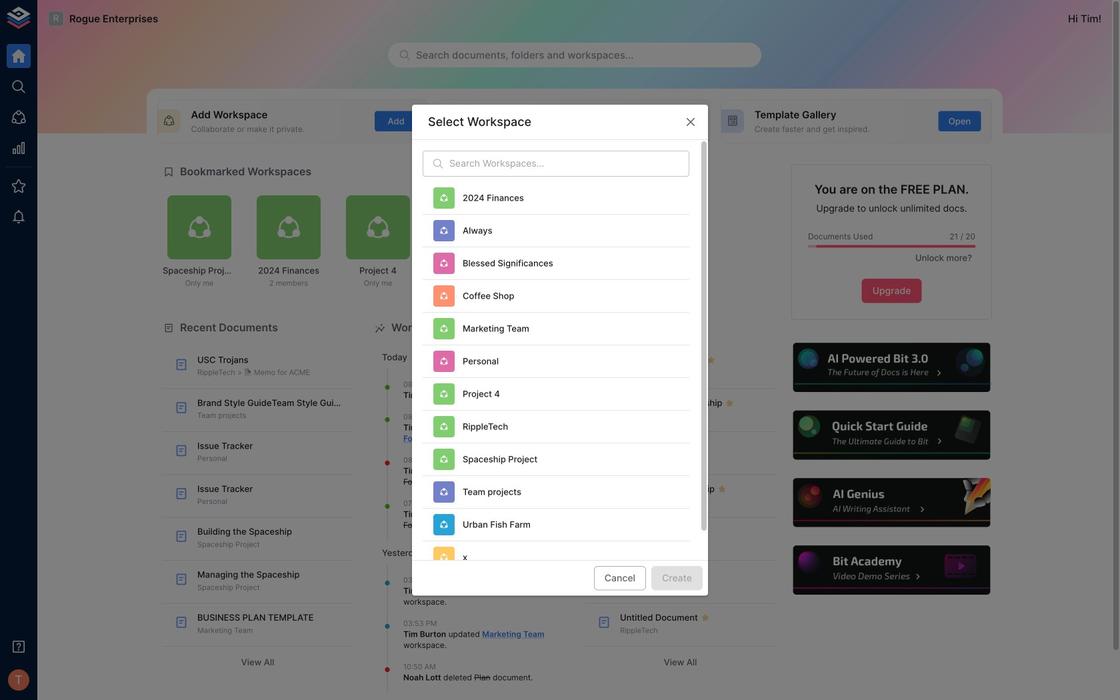 Task type: describe. For each thing, give the bounding box(es) containing it.
Search Workspaces... text field
[[450, 151, 690, 177]]

1 help image from the top
[[792, 341, 992, 394]]

3 help image from the top
[[792, 476, 992, 529]]



Task type: locate. For each thing, give the bounding box(es) containing it.
help image
[[792, 341, 992, 394], [792, 409, 992, 462], [792, 476, 992, 529], [792, 544, 992, 597]]

2 help image from the top
[[792, 409, 992, 462]]

4 help image from the top
[[792, 544, 992, 597]]

dialog
[[412, 105, 708, 596]]



Task type: vqa. For each thing, say whether or not it's contained in the screenshot.
third help image
yes



